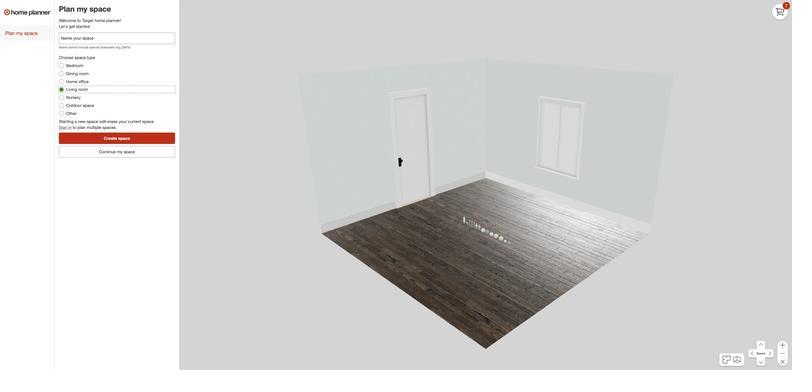 Task type: vqa. For each thing, say whether or not it's contained in the screenshot.
the rightmost the to
yes



Task type: describe. For each thing, give the bounding box(es) containing it.
home
[[66, 79, 77, 84]]

office
[[78, 79, 89, 84]]

space inside button
[[124, 149, 135, 155]]

living
[[66, 87, 77, 92]]

Nursery radio
[[59, 95, 64, 100]]

include
[[78, 45, 89, 49]]

space right outdoor
[[83, 103, 94, 108]]

get
[[69, 24, 75, 29]]

space inside button
[[24, 30, 38, 36]]

dining room
[[66, 71, 89, 76]]

continue
[[99, 149, 116, 155]]

(e.g.
[[116, 45, 121, 49]]

space up bedroom
[[75, 55, 86, 60]]

0 vertical spatial my
[[77, 4, 87, 13]]

plan my space inside button
[[5, 30, 38, 36]]

choose space type
[[59, 55, 95, 60]]

continue my space
[[99, 149, 135, 155]]

Living room radio
[[59, 87, 64, 92]]

room for living room
[[78, 87, 88, 92]]

my inside plan my space button
[[16, 30, 23, 36]]

outdoor space
[[66, 103, 94, 108]]

Home office radio
[[59, 79, 64, 84]]

target
[[82, 18, 93, 23]]

spaces.
[[102, 125, 117, 130]]

my inside continue my space button
[[117, 149, 123, 155]]

name cannot include special characters (e.g. @#%)
[[59, 45, 131, 49]]

outdoor
[[66, 103, 82, 108]]

top view button icon image
[[723, 356, 731, 364]]

cannot
[[68, 45, 78, 49]]

tilt camera up 30° image
[[757, 342, 765, 350]]

space inside 'button'
[[118, 136, 130, 141]]

willl
[[99, 119, 106, 124]]

dining
[[66, 71, 78, 76]]

create
[[104, 136, 117, 141]]

starting
[[59, 119, 74, 124]]

space inside the starting a new space willl erase your current space. sign in to plan multiple spaces.
[[87, 119, 98, 124]]

type
[[87, 55, 95, 60]]

0 vertical spatial plan
[[59, 4, 75, 13]]

erase
[[107, 119, 118, 124]]

name
[[59, 45, 67, 49]]

Dining room radio
[[59, 71, 64, 76]]

let's
[[59, 24, 68, 29]]

bedroom
[[66, 63, 83, 68]]

living room
[[66, 87, 88, 92]]

pan camera left 30° image
[[749, 350, 757, 358]]

characters
[[100, 45, 115, 49]]

welcome to target home planner! let's get started:
[[59, 18, 121, 29]]

choose
[[59, 55, 73, 60]]

to inside the starting a new space willl erase your current space. sign in to plan multiple spaces.
[[73, 125, 76, 130]]



Task type: locate. For each thing, give the bounding box(es) containing it.
7
[[786, 3, 788, 8]]

plan my space button
[[0, 25, 54, 41]]

1 horizontal spatial to
[[77, 18, 81, 23]]

space.
[[142, 119, 155, 124]]

your
[[119, 119, 127, 124]]

2 horizontal spatial my
[[117, 149, 123, 155]]

space
[[89, 4, 111, 13], [24, 30, 38, 36], [75, 55, 86, 60], [83, 103, 94, 108], [87, 119, 98, 124], [118, 136, 130, 141], [124, 149, 135, 155]]

room for dining room
[[79, 71, 89, 76]]

plan my space down home planner landing page image
[[5, 30, 38, 36]]

1 vertical spatial my
[[16, 30, 23, 36]]

to inside welcome to target home planner! let's get started:
[[77, 18, 81, 23]]

space up multiple
[[87, 119, 98, 124]]

create space
[[104, 136, 130, 141]]

my
[[77, 4, 87, 13], [16, 30, 23, 36], [117, 149, 123, 155]]

nursery
[[66, 95, 81, 100]]

create space button
[[59, 133, 175, 144]]

special
[[89, 45, 99, 49]]

new
[[78, 119, 86, 124]]

0 horizontal spatial to
[[73, 125, 76, 130]]

Bedroom radio
[[59, 63, 64, 68]]

home planner landing page image
[[4, 4, 50, 21]]

tilt camera down 30° image
[[757, 358, 765, 366]]

in
[[68, 125, 72, 130]]

sign
[[59, 125, 67, 130]]

1 vertical spatial to
[[73, 125, 76, 130]]

0 horizontal spatial plan my space
[[5, 30, 38, 36]]

space down home planner landing page image
[[24, 30, 38, 36]]

room down office
[[78, 87, 88, 92]]

plan
[[78, 125, 85, 130]]

1 vertical spatial plan
[[5, 30, 15, 36]]

other
[[66, 111, 77, 116]]

my up target
[[77, 4, 87, 13]]

0 horizontal spatial plan
[[5, 30, 15, 36]]

starting a new space willl erase your current space. sign in to plan multiple spaces.
[[59, 119, 155, 130]]

1 horizontal spatial plan my space
[[59, 4, 111, 13]]

my right continue
[[117, 149, 123, 155]]

0 vertical spatial to
[[77, 18, 81, 23]]

7 button
[[773, 2, 790, 20]]

space right create
[[118, 136, 130, 141]]

None text field
[[59, 33, 175, 44]]

1 horizontal spatial plan
[[59, 4, 75, 13]]

home office
[[66, 79, 89, 84]]

to right in
[[73, 125, 76, 130]]

welcome
[[59, 18, 76, 23]]

to
[[77, 18, 81, 23], [73, 125, 76, 130]]

Outdoor space radio
[[59, 103, 64, 108]]

continue my space button
[[59, 146, 175, 158]]

room
[[79, 71, 89, 76], [78, 87, 88, 92]]

current
[[128, 119, 141, 124]]

home
[[95, 18, 105, 23]]

sign in button
[[59, 125, 72, 131]]

0 vertical spatial plan my space
[[59, 4, 111, 13]]

space up home
[[89, 4, 111, 13]]

1 vertical spatial room
[[78, 87, 88, 92]]

plan inside button
[[5, 30, 15, 36]]

multiple
[[87, 125, 101, 130]]

1 horizontal spatial my
[[77, 4, 87, 13]]

2 vertical spatial my
[[117, 149, 123, 155]]

1 vertical spatial plan my space
[[5, 30, 38, 36]]

my down home planner landing page image
[[16, 30, 23, 36]]

space down create space 'button'
[[124, 149, 135, 155]]

front view button icon image
[[733, 357, 741, 364]]

plan
[[59, 4, 75, 13], [5, 30, 15, 36]]

@#%)
[[122, 45, 131, 49]]

room up office
[[79, 71, 89, 76]]

space
[[757, 352, 766, 356]]

planner!
[[106, 18, 121, 23]]

plan my space up target
[[59, 4, 111, 13]]

a
[[75, 119, 77, 124]]

started:
[[76, 24, 91, 29]]

0 vertical spatial room
[[79, 71, 89, 76]]

pan camera right 30° image
[[765, 350, 774, 358]]

Other radio
[[59, 111, 64, 116]]

plan my space
[[59, 4, 111, 13], [5, 30, 38, 36]]

0 horizontal spatial my
[[16, 30, 23, 36]]

to up started:
[[77, 18, 81, 23]]



